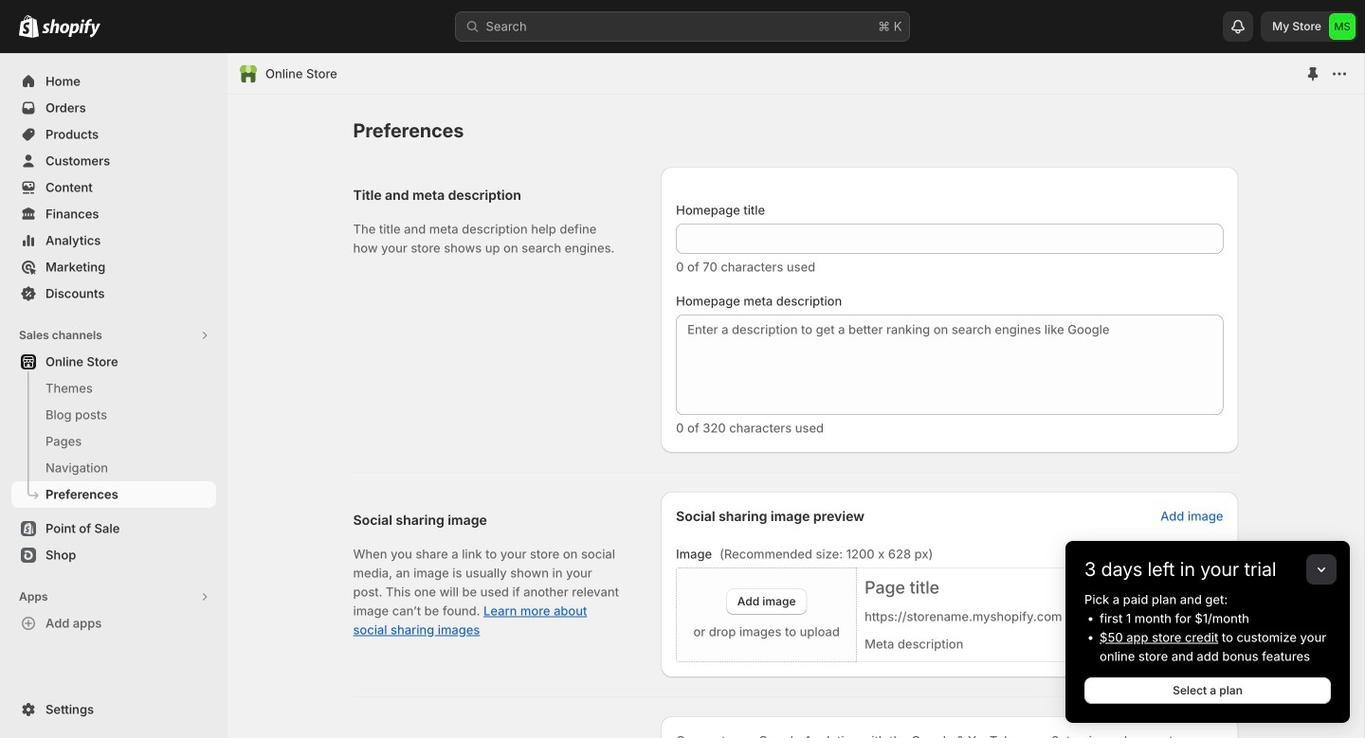 Task type: vqa. For each thing, say whether or not it's contained in the screenshot.
0.00 "text field" on the left of the page
no



Task type: describe. For each thing, give the bounding box(es) containing it.
online store image
[[239, 64, 258, 83]]

my store image
[[1329, 13, 1356, 40]]

shopify image
[[42, 19, 100, 38]]



Task type: locate. For each thing, give the bounding box(es) containing it.
shopify image
[[19, 15, 39, 38]]



